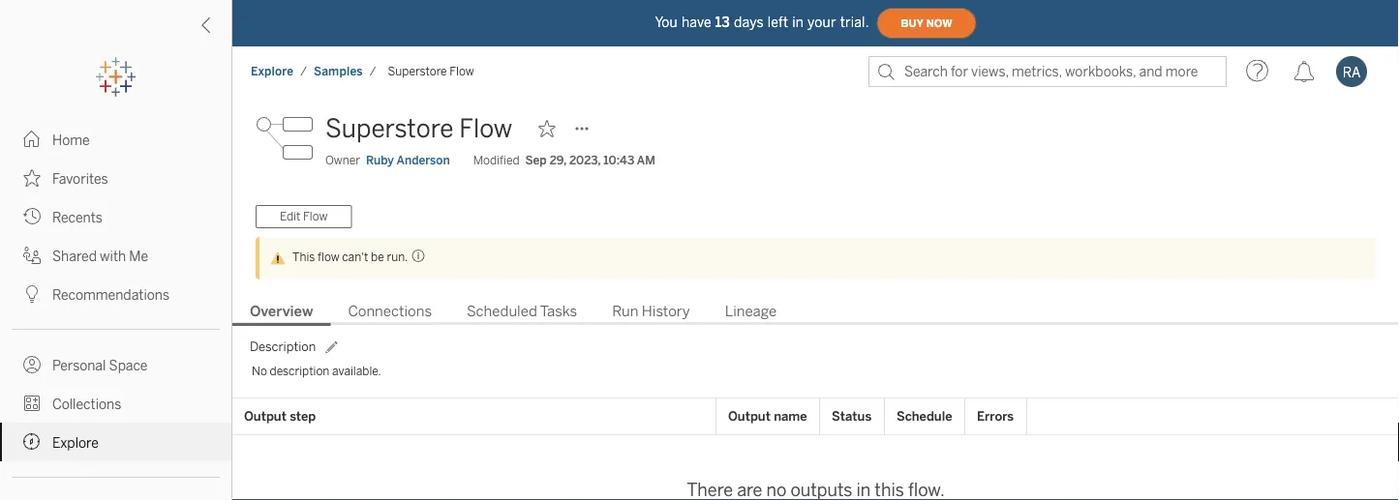 Task type: locate. For each thing, give the bounding box(es) containing it.
0 vertical spatial flow
[[450, 64, 474, 78]]

by text only_f5he34f image left collections
[[23, 395, 41, 413]]

status
[[832, 409, 872, 425]]

by text only_f5he34f image inside recents link
[[23, 208, 41, 226]]

name
[[774, 409, 808, 425]]

0 horizontal spatial /
[[300, 64, 307, 78]]

4 by text only_f5he34f image from the top
[[23, 434, 41, 451]]

anderson
[[397, 154, 450, 168]]

by text only_f5he34f image down collections link
[[23, 434, 41, 451]]

4 by text only_f5he34f image from the top
[[23, 395, 41, 413]]

connections
[[348, 303, 432, 321]]

explore link down collections
[[0, 423, 232, 462]]

by text only_f5he34f image left the shared
[[23, 247, 41, 264]]

explore link
[[250, 63, 295, 79], [0, 423, 232, 462]]

superstore
[[388, 64, 447, 78], [325, 114, 454, 144]]

trial.
[[840, 14, 869, 30]]

2 by text only_f5he34f image from the top
[[23, 208, 41, 226]]

output left name
[[728, 409, 771, 425]]

0 horizontal spatial output
[[244, 409, 287, 425]]

by text only_f5he34f image inside collections link
[[23, 395, 41, 413]]

explore left "samples" link
[[251, 64, 294, 78]]

by text only_f5he34f image for collections
[[23, 395, 41, 413]]

superstore up owner ruby anderson
[[325, 114, 454, 144]]

2 vertical spatial flow
[[303, 210, 328, 224]]

by text only_f5he34f image for explore
[[23, 434, 41, 451]]

by text only_f5he34f image for recents
[[23, 208, 41, 226]]

output
[[244, 409, 287, 425], [728, 409, 771, 425]]

by text only_f5he34f image inside recommendations link
[[23, 286, 41, 303]]

run history
[[612, 303, 690, 321]]

1 vertical spatial superstore
[[325, 114, 454, 144]]

in
[[793, 14, 804, 30]]

owner ruby anderson
[[325, 154, 450, 168]]

buy now
[[901, 17, 953, 29]]

flow for the edit flow button
[[303, 210, 328, 224]]

with
[[100, 248, 126, 264]]

am
[[637, 154, 656, 168]]

1 output from the left
[[244, 409, 287, 425]]

2 by text only_f5he34f image from the top
[[23, 286, 41, 303]]

superstore right "samples" link
[[388, 64, 447, 78]]

ruby anderson link
[[366, 152, 450, 170]]

0 horizontal spatial explore
[[52, 435, 99, 451]]

superstore flow
[[388, 64, 474, 78], [325, 114, 513, 144]]

1 horizontal spatial output
[[728, 409, 771, 425]]

by text only_f5he34f image left home
[[23, 131, 41, 148]]

modified
[[473, 154, 520, 168]]

2 output from the left
[[728, 409, 771, 425]]

run
[[612, 303, 639, 321]]

Search for views, metrics, workbooks, and more text field
[[869, 56, 1227, 87]]

explore for explore
[[52, 435, 99, 451]]

by text only_f5he34f image left recommendations at the left of the page
[[23, 286, 41, 303]]

1 by text only_f5he34f image from the top
[[23, 170, 41, 187]]

tasks
[[540, 303, 578, 321]]

by text only_f5he34f image for favorites
[[23, 170, 41, 187]]

errors
[[977, 409, 1014, 425]]

/
[[300, 64, 307, 78], [370, 64, 376, 78]]

by text only_f5he34f image inside home link
[[23, 131, 41, 148]]

by text only_f5he34f image inside explore link
[[23, 434, 41, 451]]

samples link
[[313, 63, 364, 79]]

home
[[52, 132, 90, 148]]

0 vertical spatial explore
[[251, 64, 294, 78]]

by text only_f5he34f image inside personal space link
[[23, 356, 41, 374]]

1 vertical spatial flow
[[459, 114, 513, 144]]

1 vertical spatial superstore flow
[[325, 114, 513, 144]]

flow inside button
[[303, 210, 328, 224]]

samples
[[314, 64, 363, 78]]

step
[[290, 409, 316, 425]]

by text only_f5he34f image inside 'favorites' link
[[23, 170, 41, 187]]

by text only_f5he34f image
[[23, 170, 41, 187], [23, 208, 41, 226], [23, 247, 41, 264], [23, 395, 41, 413]]

0 vertical spatial superstore flow
[[388, 64, 474, 78]]

1 by text only_f5he34f image from the top
[[23, 131, 41, 148]]

output for output name
[[728, 409, 771, 425]]

explore / samples /
[[251, 64, 376, 78]]

explore inside main navigation. press the up and down arrow keys to access links. element
[[52, 435, 99, 451]]

1 horizontal spatial explore
[[251, 64, 294, 78]]

by text only_f5he34f image
[[23, 131, 41, 148], [23, 286, 41, 303], [23, 356, 41, 374], [23, 434, 41, 451]]

no description available.
[[252, 365, 381, 379]]

explore
[[251, 64, 294, 78], [52, 435, 99, 451]]

1 horizontal spatial /
[[370, 64, 376, 78]]

2 / from the left
[[370, 64, 376, 78]]

superstore inside main content
[[325, 114, 454, 144]]

1 horizontal spatial explore link
[[250, 63, 295, 79]]

schedule
[[897, 409, 953, 425]]

flow
[[450, 64, 474, 78], [459, 114, 513, 144], [303, 210, 328, 224]]

by text only_f5he34f image left recents
[[23, 208, 41, 226]]

by text only_f5he34f image left personal
[[23, 356, 41, 374]]

3 by text only_f5he34f image from the top
[[23, 356, 41, 374]]

edit flow button
[[256, 205, 352, 229]]

personal
[[52, 358, 106, 374]]

shared with me
[[52, 248, 148, 264]]

can't
[[342, 250, 368, 264]]

scheduled tasks
[[467, 303, 578, 321]]

flow run requirements:
the flow must have at least one output step. image
[[408, 249, 426, 263]]

0 horizontal spatial explore link
[[0, 423, 232, 462]]

1 vertical spatial explore
[[52, 435, 99, 451]]

/ left "samples" link
[[300, 64, 307, 78]]

modified sep 29, 2023, 10:43 am
[[473, 154, 656, 168]]

flow image
[[256, 109, 314, 168]]

navigation panel element
[[0, 58, 232, 501]]

/ right samples
[[370, 64, 376, 78]]

no
[[252, 365, 267, 379]]

ruby
[[366, 154, 394, 168]]

buy
[[901, 17, 924, 29]]

your
[[808, 14, 837, 30]]

description
[[270, 365, 330, 379]]

explore down collections
[[52, 435, 99, 451]]

3 by text only_f5he34f image from the top
[[23, 247, 41, 264]]

output left step
[[244, 409, 287, 425]]

explore link left "samples" link
[[250, 63, 295, 79]]

by text only_f5he34f image inside shared with me link
[[23, 247, 41, 264]]

recents
[[52, 210, 102, 226]]

space
[[109, 358, 148, 374]]

collections link
[[0, 385, 232, 423]]

recommendations link
[[0, 275, 232, 314]]

personal space link
[[0, 346, 232, 385]]

output step
[[244, 409, 316, 425]]

by text only_f5he34f image left favorites
[[23, 170, 41, 187]]



Task type: vqa. For each thing, say whether or not it's contained in the screenshot.
Layout associated with Layout - Phone
no



Task type: describe. For each thing, give the bounding box(es) containing it.
shared with me link
[[0, 236, 232, 275]]

have
[[682, 14, 712, 30]]

available.
[[332, 365, 381, 379]]

this
[[293, 250, 315, 264]]

run.
[[387, 250, 408, 264]]

owner
[[325, 154, 360, 168]]

10:43
[[604, 154, 635, 168]]

superstore flow element
[[382, 64, 480, 78]]

flow
[[318, 250, 340, 264]]

superstore flow inside main content
[[325, 114, 513, 144]]

be
[[371, 250, 384, 264]]

lineage
[[725, 303, 777, 321]]

flow for superstore flow element
[[450, 64, 474, 78]]

main navigation. press the up and down arrow keys to access links. element
[[0, 120, 232, 501]]

favorites
[[52, 171, 108, 187]]

you
[[655, 14, 678, 30]]

home link
[[0, 120, 232, 159]]

days
[[734, 14, 764, 30]]

scheduled
[[467, 303, 537, 321]]

sub-spaces tab list
[[232, 301, 1400, 326]]

1 vertical spatial explore link
[[0, 423, 232, 462]]

29,
[[550, 154, 567, 168]]

you have 13 days left in your trial.
[[655, 14, 869, 30]]

1 / from the left
[[300, 64, 307, 78]]

recents link
[[0, 198, 232, 236]]

output for output step
[[244, 409, 287, 425]]

by text only_f5he34f image for shared with me
[[23, 247, 41, 264]]

0 vertical spatial explore link
[[250, 63, 295, 79]]

shared
[[52, 248, 97, 264]]

favorites link
[[0, 159, 232, 198]]

me
[[129, 248, 148, 264]]

now
[[927, 17, 953, 29]]

history
[[642, 303, 690, 321]]

0 vertical spatial superstore
[[388, 64, 447, 78]]

left
[[768, 14, 789, 30]]

this flow can't be run.
[[293, 250, 408, 264]]

2023,
[[570, 154, 601, 168]]

edit
[[280, 210, 301, 224]]

buy now button
[[877, 8, 977, 39]]

edit flow
[[280, 210, 328, 224]]

superstore flow main content
[[232, 97, 1400, 501]]

by text only_f5he34f image for personal space
[[23, 356, 41, 374]]

collections
[[52, 397, 121, 413]]

overview
[[250, 303, 313, 321]]

by text only_f5he34f image for home
[[23, 131, 41, 148]]

13
[[716, 14, 730, 30]]

recommendations
[[52, 287, 170, 303]]

explore for explore / samples /
[[251, 64, 294, 78]]

output name
[[728, 409, 808, 425]]

by text only_f5he34f image for recommendations
[[23, 286, 41, 303]]

description
[[250, 339, 316, 354]]

sep
[[526, 154, 547, 168]]

personal space
[[52, 358, 148, 374]]



